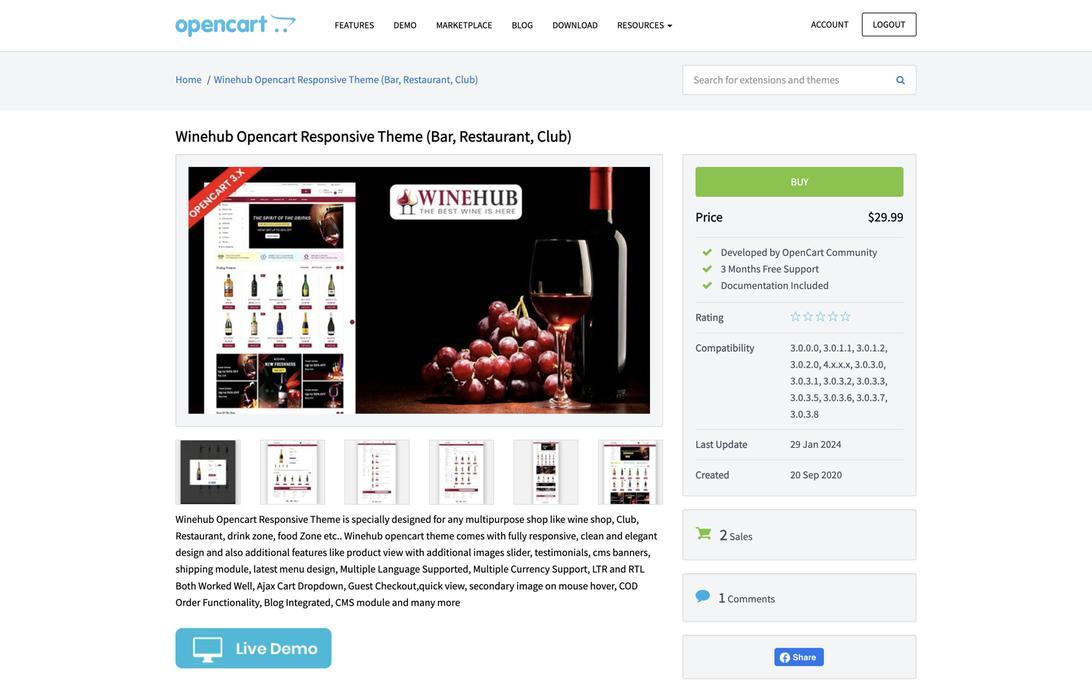 Task type: vqa. For each thing, say whether or not it's contained in the screenshot.
comments on the right bottom of the page
yes



Task type: describe. For each thing, give the bounding box(es) containing it.
3.0.1.1,
[[824, 342, 855, 355]]

account
[[812, 19, 849, 30]]

developed by opencart community 3 months free support documentation included
[[721, 246, 878, 292]]

sales
[[730, 531, 753, 544]]

both
[[176, 580, 196, 593]]

0 vertical spatial winehub opencart responsive theme (bar, restaurant, club)
[[214, 73, 478, 86]]

1 comments
[[719, 589, 776, 607]]

1 vertical spatial theme
[[378, 127, 423, 146]]

shop
[[527, 513, 548, 526]]

compatibility
[[696, 342, 755, 355]]

price
[[696, 209, 723, 225]]

and down checkout,quick
[[392, 597, 409, 610]]

3.0.3.0,
[[855, 358, 886, 371]]

download link
[[543, 14, 608, 37]]

product
[[347, 547, 381, 560]]

opencart
[[783, 246, 825, 259]]

clean
[[581, 530, 604, 543]]

2024
[[821, 439, 842, 452]]

3.0.0.0,
[[791, 342, 822, 355]]

is
[[343, 513, 350, 526]]

created
[[696, 469, 730, 482]]

account link
[[801, 13, 860, 36]]

etc..
[[324, 530, 342, 543]]

3
[[721, 263, 727, 276]]

cart mini image
[[696, 526, 712, 542]]

cart
[[277, 580, 296, 593]]

marketplace
[[436, 19, 493, 31]]

ajax
[[257, 580, 275, 593]]

1 vertical spatial responsive
[[301, 127, 375, 146]]

theme inside winehub opencart responsive theme is specially designed for any multipurpose shop like wine shop, club, restaurant, drink zone, food zone etc.. winehub opencart theme comes with fully responsive, clean and elegant design and also additional features like product view with additional images slider, testimonials, cms banners, shipping module, latest menu design, multiple language supported, multiple currency support, ltr and rtl both worked well, ajax cart dropdown, guest checkout,quick view, secondary image on mouse hover, cod order functionality, blog integrated, cms module and many more
[[310, 513, 341, 526]]

home
[[176, 73, 202, 86]]

3.0.1.2,
[[857, 342, 888, 355]]

responsive inside winehub opencart responsive theme is specially designed for any multipurpose shop like wine shop, club, restaurant, drink zone, food zone etc.. winehub opencart theme comes with fully responsive, clean and elegant design and also additional features like product view with additional images slider, testimonials, cms banners, shipping module, latest menu design, multiple language supported, multiple currency support, ltr and rtl both worked well, ajax cart dropdown, guest checkout,quick view, secondary image on mouse hover, cod order functionality, blog integrated, cms module and many more
[[259, 513, 308, 526]]

community
[[827, 246, 878, 259]]

2 horizontal spatial restaurant,
[[460, 127, 534, 146]]

2 multiple from the left
[[473, 563, 509, 576]]

view
[[383, 547, 403, 560]]

1 horizontal spatial (bar,
[[426, 127, 456, 146]]

support
[[784, 263, 819, 276]]

slider,
[[507, 547, 533, 560]]

3.0.0.0, 3.0.1.1, 3.0.1.2, 3.0.2.0, 4.x.x.x, 3.0.3.0, 3.0.3.1, 3.0.3.2, 3.0.3.3, 3.0.3.5, 3.0.3.6, 3.0.3.7, 3.0.3.8
[[791, 342, 888, 421]]

worked
[[198, 580, 232, 593]]

features link
[[325, 14, 384, 37]]

3.0.3.1,
[[791, 375, 822, 388]]

secondary
[[469, 580, 515, 593]]

designed
[[392, 513, 432, 526]]

supported,
[[422, 563, 471, 576]]

responsive,
[[529, 530, 579, 543]]

winehub opencart responsive theme (bar, restaurant, club) link
[[214, 73, 478, 86]]

demo
[[394, 19, 417, 31]]

mouse
[[559, 580, 588, 593]]

images
[[474, 547, 505, 560]]

food
[[278, 530, 298, 543]]

view,
[[445, 580, 467, 593]]

fully
[[508, 530, 527, 543]]

logout link
[[862, 13, 917, 36]]

ltr
[[593, 563, 608, 576]]

0 vertical spatial responsive
[[297, 73, 347, 86]]

0 horizontal spatial with
[[406, 547, 425, 560]]

1 vertical spatial opencart
[[237, 127, 298, 146]]

0 vertical spatial (bar,
[[381, 73, 401, 86]]

3.0.3.3,
[[857, 375, 888, 388]]

module
[[357, 597, 390, 610]]

winehub down home
[[176, 127, 234, 146]]

features
[[292, 547, 327, 560]]

0 vertical spatial like
[[550, 513, 566, 526]]

guest
[[348, 580, 373, 593]]

2020
[[822, 469, 843, 482]]

elegant
[[625, 530, 658, 543]]

2 star light o image from the left
[[816, 312, 826, 322]]

winehub up design
[[176, 513, 214, 526]]

and right ltr
[[610, 563, 627, 576]]

marketplace link
[[427, 14, 502, 37]]

support,
[[552, 563, 590, 576]]

2 sales
[[720, 526, 753, 545]]

menu
[[280, 563, 305, 576]]

buy
[[791, 176, 809, 189]]

comment image
[[696, 590, 710, 604]]

demo link
[[384, 14, 427, 37]]

1 vertical spatial like
[[329, 547, 345, 560]]

zone,
[[252, 530, 276, 543]]

1 vertical spatial winehub opencart responsive theme (bar, restaurant, club)
[[176, 127, 572, 146]]

0 vertical spatial theme
[[349, 73, 379, 86]]

for
[[434, 513, 446, 526]]

well,
[[234, 580, 255, 593]]

restaurant, inside winehub opencart responsive theme is specially designed for any multipurpose shop like wine shop, club, restaurant, drink zone, food zone etc.. winehub opencart theme comes with fully responsive, clean and elegant design and also additional features like product view with additional images slider, testimonials, cms banners, shipping module, latest menu design, multiple language supported, multiple currency support, ltr and rtl both worked well, ajax cart dropdown, guest checkout,quick view, secondary image on mouse hover, cod order functionality, blog integrated, cms module and many more
[[176, 530, 225, 543]]

checkout,quick
[[375, 580, 443, 593]]

0 vertical spatial opencart
[[255, 73, 295, 86]]

blog link
[[502, 14, 543, 37]]

home link
[[176, 73, 202, 86]]

3.0.3.8
[[791, 408, 819, 421]]

dropdown,
[[298, 580, 346, 593]]

comments
[[728, 593, 776, 606]]

4.x.x.x,
[[824, 358, 853, 371]]



Task type: locate. For each thing, give the bounding box(es) containing it.
winehub opencart responsive theme (bar, restaurant, club)
[[214, 73, 478, 86], [176, 127, 572, 146]]

star light o image up the 3.0.0.0,
[[791, 312, 801, 322]]

0 horizontal spatial blog
[[264, 597, 284, 610]]

more
[[438, 597, 460, 610]]

documentation
[[721, 279, 789, 292]]

shop,
[[591, 513, 615, 526]]

blog left "download" on the right top
[[512, 19, 533, 31]]

multiple up secondary
[[473, 563, 509, 576]]

with down the multipurpose
[[487, 530, 506, 543]]

0 horizontal spatial (bar,
[[381, 73, 401, 86]]

0 horizontal spatial club)
[[455, 73, 478, 86]]

zone
[[300, 530, 322, 543]]

star light o image down included
[[816, 312, 826, 322]]

winehub right home link
[[214, 73, 253, 86]]

2 star light o image from the left
[[828, 312, 839, 322]]

2 vertical spatial restaurant,
[[176, 530, 225, 543]]

1 horizontal spatial multiple
[[473, 563, 509, 576]]

1 vertical spatial (bar,
[[426, 127, 456, 146]]

like down the etc..
[[329, 547, 345, 560]]

20
[[791, 469, 801, 482]]

0 vertical spatial club)
[[455, 73, 478, 86]]

currency
[[511, 563, 550, 576]]

2 horizontal spatial star light o image
[[841, 312, 851, 322]]

29
[[791, 439, 801, 452]]

star light o image down included
[[803, 312, 814, 322]]

winehub opencart responsive theme (bar, restaurant, club) down features link
[[214, 73, 478, 86]]

1 horizontal spatial blog
[[512, 19, 533, 31]]

order
[[176, 597, 201, 610]]

opencart inside winehub opencart responsive theme is specially designed for any multipurpose shop like wine shop, club, restaurant, drink zone, food zone etc.. winehub opencart theme comes with fully responsive, clean and elegant design and also additional features like product view with additional images slider, testimonials, cms banners, shipping module, latest menu design, multiple language supported, multiple currency support, ltr and rtl both worked well, ajax cart dropdown, guest checkout,quick view, secondary image on mouse hover, cod order functionality, blog integrated, cms module and many more
[[216, 513, 257, 526]]

1 horizontal spatial additional
[[427, 547, 472, 560]]

like up responsive,
[[550, 513, 566, 526]]

1 vertical spatial restaurant,
[[460, 127, 534, 146]]

and left also
[[206, 547, 223, 560]]

last update
[[696, 439, 748, 452]]

buy button
[[696, 167, 904, 197]]

free
[[763, 263, 782, 276]]

1 multiple from the left
[[340, 563, 376, 576]]

multiple up guest
[[340, 563, 376, 576]]

0 horizontal spatial star light o image
[[791, 312, 801, 322]]

additional
[[245, 547, 290, 560], [427, 547, 472, 560]]

testimonials,
[[535, 547, 591, 560]]

resources link
[[608, 14, 683, 37]]

star light o image
[[791, 312, 801, 322], [816, 312, 826, 322], [841, 312, 851, 322]]

design
[[176, 547, 204, 560]]

3.0.3.5,
[[791, 392, 822, 405]]

star light o image up 3.0.1.1, at the right of the page
[[841, 312, 851, 322]]

responsive
[[297, 73, 347, 86], [301, 127, 375, 146], [259, 513, 308, 526]]

rtl
[[629, 563, 645, 576]]

0 horizontal spatial star light o image
[[803, 312, 814, 322]]

additional up latest
[[245, 547, 290, 560]]

2 vertical spatial responsive
[[259, 513, 308, 526]]

banners,
[[613, 547, 651, 560]]

resources
[[618, 19, 666, 31]]

design,
[[307, 563, 338, 576]]

features
[[335, 19, 374, 31]]

with down opencart
[[406, 547, 425, 560]]

any
[[448, 513, 464, 526]]

1
[[719, 589, 726, 607]]

on
[[545, 580, 557, 593]]

Search for extensions and themes text field
[[683, 65, 887, 95]]

specially
[[352, 513, 390, 526]]

integrated,
[[286, 597, 333, 610]]

restaurant,
[[403, 73, 453, 86], [460, 127, 534, 146], [176, 530, 225, 543]]

developed
[[721, 246, 768, 259]]

3.0.3.6,
[[824, 392, 855, 405]]

blog
[[512, 19, 533, 31], [264, 597, 284, 610]]

1 additional from the left
[[245, 547, 290, 560]]

months
[[729, 263, 761, 276]]

3.0.2.0,
[[791, 358, 822, 371]]

0 horizontal spatial restaurant,
[[176, 530, 225, 543]]

2 vertical spatial theme
[[310, 513, 341, 526]]

1 vertical spatial blog
[[264, 597, 284, 610]]

1 horizontal spatial star light o image
[[828, 312, 839, 322]]

additional up supported,
[[427, 547, 472, 560]]

also
[[225, 547, 243, 560]]

image
[[517, 580, 543, 593]]

2
[[720, 526, 728, 545]]

drink
[[228, 530, 250, 543]]

shipping
[[176, 563, 213, 576]]

multiple
[[340, 563, 376, 576], [473, 563, 509, 576]]

last
[[696, 439, 714, 452]]

opencart - winehub opencart responsive theme (bar, restaurant, club) image
[[176, 14, 296, 37]]

responsive down winehub opencart responsive theme (bar, restaurant, club) link
[[301, 127, 375, 146]]

download
[[553, 19, 598, 31]]

0 vertical spatial with
[[487, 530, 506, 543]]

blog down "ajax"
[[264, 597, 284, 610]]

winehub opencart responsive theme (bar, restaurant, club) image
[[189, 167, 650, 414]]

cod
[[619, 580, 638, 593]]

search image
[[897, 75, 905, 84]]

1 horizontal spatial club)
[[537, 127, 572, 146]]

wine
[[568, 513, 589, 526]]

functionality,
[[203, 597, 262, 610]]

winehub opencart responsive theme is specially designed for any multipurpose shop like wine shop, club, restaurant, drink zone, food zone etc.. winehub opencart theme comes with fully responsive, clean and elegant design and also additional features like product view with additional images slider, testimonials, cms banners, shipping module, latest menu design, multiple language supported, multiple currency support, ltr and rtl both worked well, ajax cart dropdown, guest checkout,quick view, secondary image on mouse hover, cod order functionality, blog integrated, cms module and many more
[[176, 513, 658, 610]]

like
[[550, 513, 566, 526], [329, 547, 345, 560]]

opencart
[[255, 73, 295, 86], [237, 127, 298, 146], [216, 513, 257, 526]]

1 vertical spatial with
[[406, 547, 425, 560]]

1 horizontal spatial with
[[487, 530, 506, 543]]

3.0.3.2,
[[824, 375, 855, 388]]

0 vertical spatial blog
[[512, 19, 533, 31]]

rating
[[696, 311, 724, 324]]

theme
[[349, 73, 379, 86], [378, 127, 423, 146], [310, 513, 341, 526]]

winehub
[[214, 73, 253, 86], [176, 127, 234, 146], [176, 513, 214, 526], [344, 530, 383, 543]]

and down shop,
[[606, 530, 623, 543]]

star light o image
[[803, 312, 814, 322], [828, 312, 839, 322]]

2 additional from the left
[[427, 547, 472, 560]]

logout
[[873, 19, 906, 30]]

1 horizontal spatial like
[[550, 513, 566, 526]]

cms
[[593, 547, 611, 560]]

language
[[378, 563, 420, 576]]

(bar,
[[381, 73, 401, 86], [426, 127, 456, 146]]

winehub opencart responsive theme (bar, restaurant, club) down winehub opencart responsive theme (bar, restaurant, club) link
[[176, 127, 572, 146]]

1 vertical spatial club)
[[537, 127, 572, 146]]

module,
[[215, 563, 251, 576]]

multipurpose
[[466, 513, 525, 526]]

responsive down features link
[[297, 73, 347, 86]]

0 vertical spatial restaurant,
[[403, 73, 453, 86]]

3.0.3.7,
[[857, 392, 888, 405]]

by
[[770, 246, 781, 259]]

$29.99
[[869, 209, 904, 225]]

3 star light o image from the left
[[841, 312, 851, 322]]

0 horizontal spatial multiple
[[340, 563, 376, 576]]

star light o image up 3.0.1.1, at the right of the page
[[828, 312, 839, 322]]

1 horizontal spatial restaurant,
[[403, 73, 453, 86]]

1 star light o image from the left
[[803, 312, 814, 322]]

many
[[411, 597, 435, 610]]

blog inside winehub opencart responsive theme is specially designed for any multipurpose shop like wine shop, club, restaurant, drink zone, food zone etc.. winehub opencart theme comes with fully responsive, clean and elegant design and also additional features like product view with additional images slider, testimonials, cms banners, shipping module, latest menu design, multiple language supported, multiple currency support, ltr and rtl both worked well, ajax cart dropdown, guest checkout,quick view, secondary image on mouse hover, cod order functionality, blog integrated, cms module and many more
[[264, 597, 284, 610]]

1 star light o image from the left
[[791, 312, 801, 322]]

responsive up food
[[259, 513, 308, 526]]

latest
[[254, 563, 277, 576]]

2 vertical spatial opencart
[[216, 513, 257, 526]]

0 horizontal spatial additional
[[245, 547, 290, 560]]

included
[[791, 279, 829, 292]]

1 horizontal spatial star light o image
[[816, 312, 826, 322]]

with
[[487, 530, 506, 543], [406, 547, 425, 560]]

0 horizontal spatial like
[[329, 547, 345, 560]]

winehub up the "product"
[[344, 530, 383, 543]]



